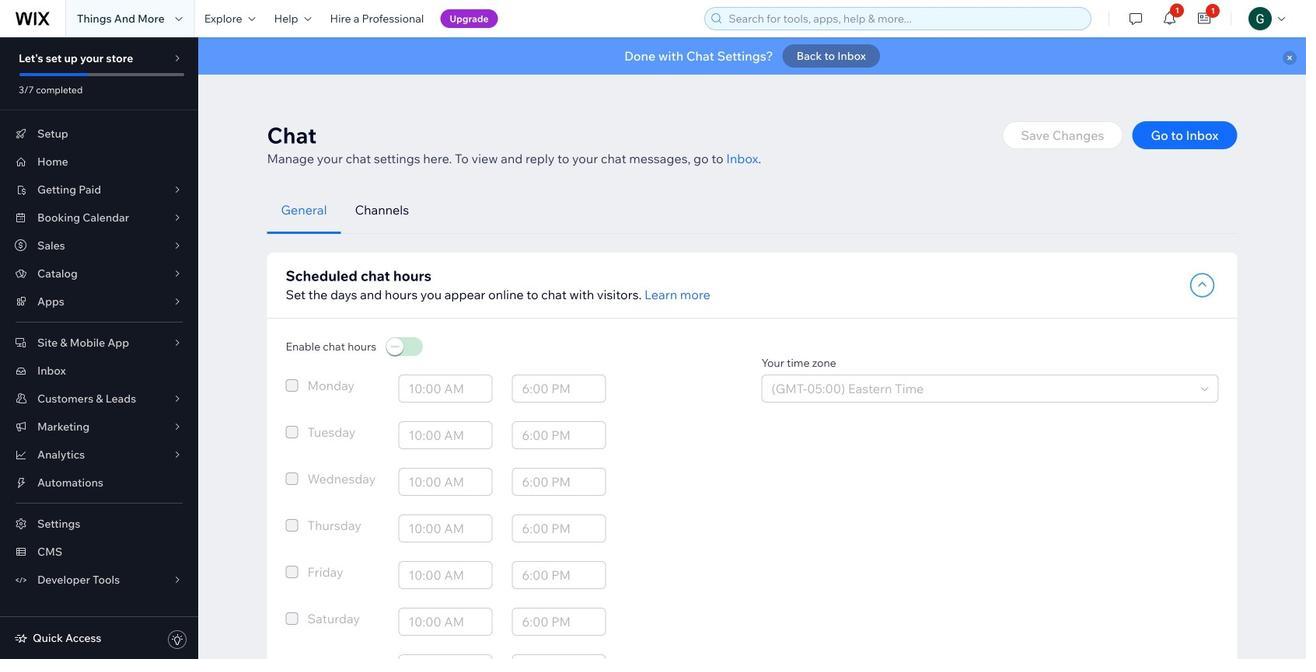 Task type: describe. For each thing, give the bounding box(es) containing it.
Search for tools, apps, help & more... field
[[724, 8, 1087, 30]]



Task type: vqa. For each thing, say whether or not it's contained in the screenshot.
a related to 1
no



Task type: locate. For each thing, give the bounding box(es) containing it.
None field
[[404, 376, 487, 402], [518, 376, 601, 402], [767, 376, 1197, 402], [404, 422, 487, 449], [518, 422, 601, 449], [404, 469, 487, 495], [518, 469, 601, 495], [404, 516, 487, 542], [518, 516, 601, 542], [404, 562, 487, 589], [518, 562, 601, 589], [404, 609, 487, 635], [518, 609, 601, 635], [404, 656, 487, 660], [518, 656, 601, 660], [404, 376, 487, 402], [518, 376, 601, 402], [767, 376, 1197, 402], [404, 422, 487, 449], [518, 422, 601, 449], [404, 469, 487, 495], [518, 469, 601, 495], [404, 516, 487, 542], [518, 516, 601, 542], [404, 562, 487, 589], [518, 562, 601, 589], [404, 609, 487, 635], [518, 609, 601, 635], [404, 656, 487, 660], [518, 656, 601, 660]]

sidebar element
[[0, 37, 198, 660]]

alert
[[198, 37, 1307, 75]]

None checkbox
[[286, 376, 355, 395], [286, 423, 356, 442], [286, 470, 376, 488], [286, 610, 360, 628], [286, 376, 355, 395], [286, 423, 356, 442], [286, 470, 376, 488], [286, 610, 360, 628]]

tab list
[[267, 187, 1238, 234]]

None checkbox
[[286, 516, 362, 535], [286, 563, 344, 582], [286, 516, 362, 535], [286, 563, 344, 582]]



